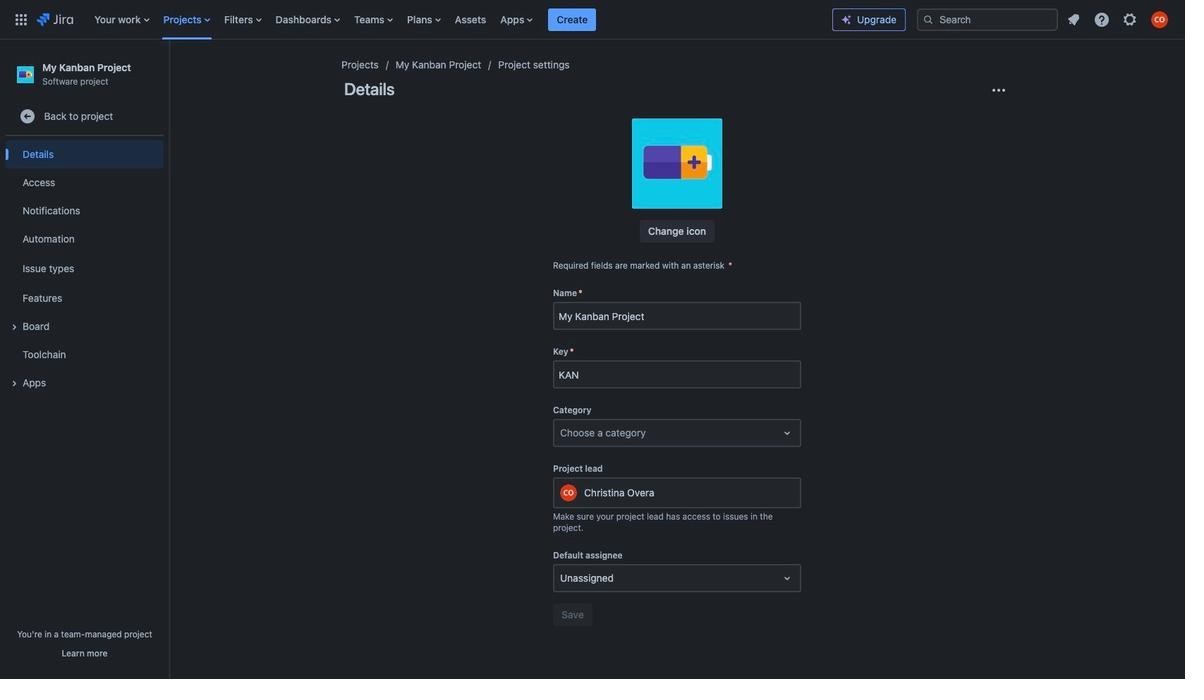 Task type: locate. For each thing, give the bounding box(es) containing it.
group inside sidebar element
[[6, 136, 164, 402]]

list
[[87, 0, 833, 39], [1061, 7, 1177, 32]]

jira image
[[37, 11, 73, 28], [37, 11, 73, 28]]

open image
[[779, 570, 796, 587]]

None text field
[[560, 426, 563, 440], [560, 572, 563, 586], [560, 426, 563, 440], [560, 572, 563, 586]]

open image
[[779, 425, 796, 442]]

appswitcher icon image
[[13, 11, 30, 28]]

your profile and settings image
[[1152, 11, 1168, 28]]

banner
[[0, 0, 1185, 40]]

more image
[[991, 82, 1008, 99]]

expand image
[[6, 319, 23, 336], [6, 376, 23, 392]]

group
[[6, 136, 164, 402]]

None field
[[555, 304, 800, 329], [555, 362, 800, 387], [555, 304, 800, 329], [555, 362, 800, 387]]

list item
[[548, 0, 596, 39]]

None search field
[[917, 8, 1058, 31]]

0 vertical spatial expand image
[[6, 319, 23, 336]]

1 vertical spatial expand image
[[6, 376, 23, 392]]



Task type: vqa. For each thing, say whether or not it's contained in the screenshot.
Templates associated with Global Templates and Blueprints
no



Task type: describe. For each thing, give the bounding box(es) containing it.
project avatar image
[[632, 119, 723, 209]]

0 horizontal spatial list
[[87, 0, 833, 39]]

1 expand image from the top
[[6, 319, 23, 336]]

2 expand image from the top
[[6, 376, 23, 392]]

1 horizontal spatial list
[[1061, 7, 1177, 32]]

settings image
[[1122, 11, 1139, 28]]

search image
[[923, 14, 934, 25]]

help image
[[1094, 11, 1111, 28]]

notifications image
[[1065, 11, 1082, 28]]

Search field
[[917, 8, 1058, 31]]

sidebar element
[[0, 40, 169, 679]]

primary element
[[8, 0, 833, 39]]

sidebar navigation image
[[154, 56, 185, 85]]



